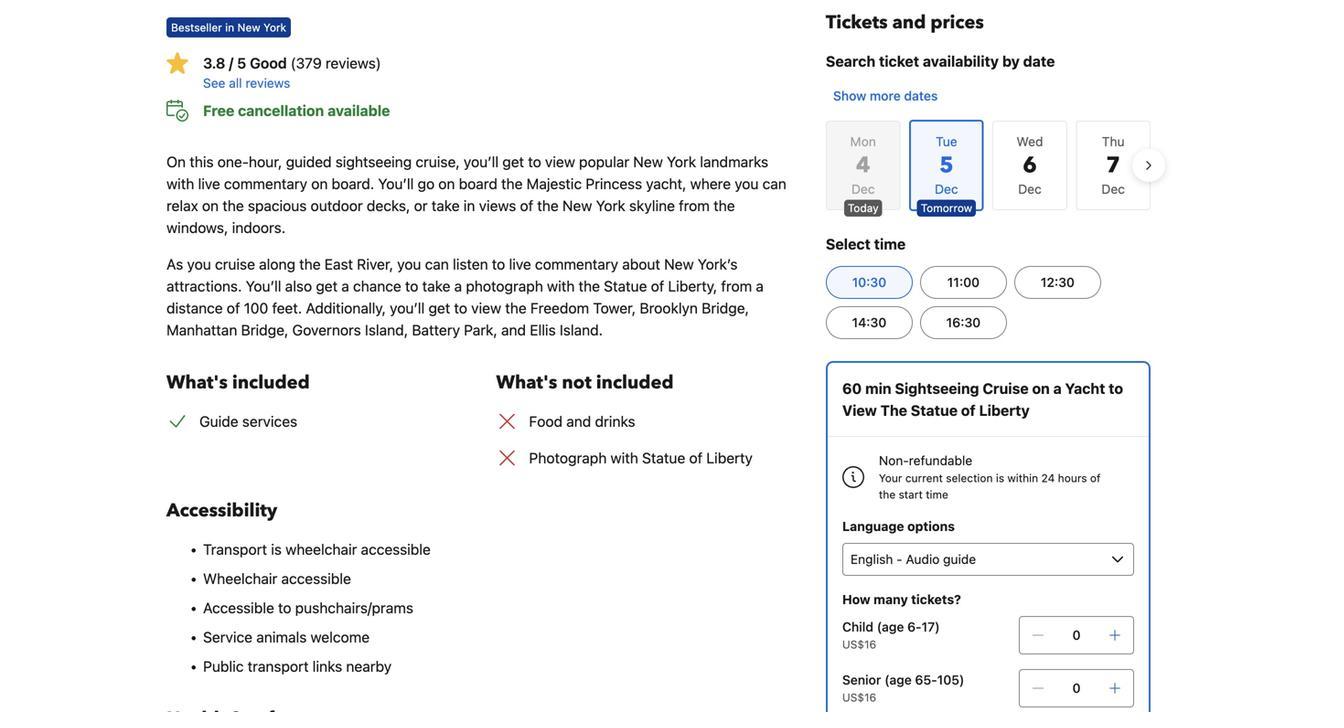 Task type: describe. For each thing, give the bounding box(es) containing it.
in inside on this one-hour, guided sightseeing cruise, you'll get to view popular new york landmarks with live commentary on board. you'll go on board the majestic princess yacht, where you can relax on the spacious outdoor decks, or take in views of the new york skyline from the windows, indoors.
[[464, 197, 475, 215]]

princess
[[586, 175, 642, 193]]

1 horizontal spatial accessible
[[361, 541, 431, 559]]

senior
[[843, 673, 881, 688]]

what's included
[[167, 371, 310, 396]]

more
[[870, 88, 901, 103]]

to inside 60 min sightseeing cruise on a yacht to view the statue of liberty
[[1109, 380, 1124, 398]]

services
[[242, 413, 297, 430]]

liberty inside 60 min sightseeing cruise on a yacht to view the statue of liberty
[[979, 402, 1030, 419]]

commentary inside on this one-hour, guided sightseeing cruise, you'll get to view popular new york landmarks with live commentary on board. you'll go on board the majestic princess yacht, where you can relax on the spacious outdoor decks, or take in views of the new york skyline from the windows, indoors.
[[224, 175, 307, 193]]

along
[[259, 256, 296, 273]]

1 horizontal spatial you
[[397, 256, 421, 273]]

ellis
[[530, 322, 556, 339]]

to up park,
[[454, 300, 467, 317]]

accessible
[[203, 600, 274, 617]]

11:00
[[948, 275, 980, 290]]

language
[[843, 519, 904, 534]]

3.8
[[203, 54, 225, 72]]

what's not included
[[496, 371, 674, 396]]

a up additionally,
[[342, 278, 349, 295]]

to up the photograph
[[492, 256, 505, 273]]

of inside on this one-hour, guided sightseeing cruise, you'll get to view popular new york landmarks with live commentary on board. you'll go on board the majestic princess yacht, where you can relax on the spacious outdoor decks, or take in views of the new york skyline from the windows, indoors.
[[520, 197, 534, 215]]

bestseller
[[171, 21, 222, 34]]

dec for 4
[[852, 182, 875, 197]]

see
[[203, 75, 225, 91]]

4
[[856, 150, 871, 181]]

reviews
[[246, 75, 290, 91]]

the inside non-refundable your current selection is within 24 hours of the start time
[[879, 489, 896, 501]]

0 vertical spatial york
[[263, 21, 286, 34]]

child (age 6-17) us$16
[[843, 620, 940, 651]]

view inside on this one-hour, guided sightseeing cruise, you'll get to view popular new york landmarks with live commentary on board. you'll go on board the majestic princess yacht, where you can relax on the spacious outdoor decks, or take in views of the new york skyline from the windows, indoors.
[[545, 153, 575, 171]]

availability
[[923, 53, 999, 70]]

new inside "as you cruise along the east river, you can listen to live commentary about new york's attractions. you'll also get a chance to take a photograph with the statue of liberty, from a distance of 100 feet. additionally, you'll get to view the freedom tower, brooklyn bridge, manhattan bridge, governors island, battery park, and ellis island."
[[664, 256, 694, 273]]

the up indoors.
[[223, 197, 244, 215]]

refundable
[[909, 453, 973, 468]]

10:30
[[852, 275, 887, 290]]

a down listen
[[454, 278, 462, 295]]

dec for 7
[[1102, 182, 1125, 197]]

the up the also
[[299, 256, 321, 273]]

bestseller in new york
[[171, 21, 286, 34]]

select
[[826, 236, 871, 253]]

wheelchair
[[286, 541, 357, 559]]

1 vertical spatial liberty
[[707, 450, 753, 467]]

language options
[[843, 519, 955, 534]]

public
[[203, 658, 244, 676]]

about
[[622, 256, 661, 273]]

you'll inside "as you cruise along the east river, you can listen to live commentary about new york's attractions. you'll also get a chance to take a photograph with the statue of liberty, from a distance of 100 feet. additionally, you'll get to view the freedom tower, brooklyn bridge, manhattan bridge, governors island, battery park, and ellis island."
[[246, 278, 281, 295]]

windows,
[[167, 219, 228, 236]]

on this one-hour, guided sightseeing cruise, you'll get to view popular new york landmarks with live commentary on board. you'll go on board the majestic princess yacht, where you can relax on the spacious outdoor decks, or take in views of the new york skyline from the windows, indoors.
[[167, 153, 787, 236]]

available
[[328, 102, 390, 119]]

drinks
[[595, 413, 635, 430]]

hour,
[[249, 153, 282, 171]]

york's
[[698, 256, 738, 273]]

non-refundable your current selection is within 24 hours of the start time
[[879, 453, 1101, 501]]

wed
[[1017, 134, 1043, 149]]

time inside non-refundable your current selection is within 24 hours of the start time
[[926, 489, 949, 501]]

go
[[418, 175, 435, 193]]

24
[[1042, 472, 1055, 485]]

distance
[[167, 300, 223, 317]]

1 vertical spatial bridge,
[[241, 322, 289, 339]]

12:30
[[1041, 275, 1075, 290]]

us$16 for child
[[843, 639, 877, 651]]

with inside "as you cruise along the east river, you can listen to live commentary about new york's attractions. you'll also get a chance to take a photograph with the statue of liberty, from a distance of 100 feet. additionally, you'll get to view the freedom tower, brooklyn bridge, manhattan bridge, governors island, battery park, and ellis island."
[[547, 278, 575, 295]]

of inside 60 min sightseeing cruise on a yacht to view the statue of liberty
[[961, 402, 976, 419]]

and for food
[[567, 413, 591, 430]]

sightseeing
[[336, 153, 412, 171]]

on
[[167, 153, 186, 171]]

tower,
[[593, 300, 636, 317]]

statue inside "as you cruise along the east river, you can listen to live commentary about new york's attractions. you'll also get a chance to take a photograph with the statue of liberty, from a distance of 100 feet. additionally, you'll get to view the freedom tower, brooklyn bridge, manhattan bridge, governors island, battery park, and ellis island."
[[604, 278, 647, 295]]

spacious
[[248, 197, 307, 215]]

min
[[865, 380, 892, 398]]

this
[[190, 153, 214, 171]]

new down majestic
[[563, 197, 592, 215]]

1 horizontal spatial bridge,
[[702, 300, 749, 317]]

to right chance
[[405, 278, 419, 295]]

options
[[908, 519, 955, 534]]

freedom
[[531, 300, 589, 317]]

you'll inside on this one-hour, guided sightseeing cruise, you'll get to view popular new york landmarks with live commentary on board. you'll go on board the majestic princess yacht, where you can relax on the spacious outdoor decks, or take in views of the new york skyline from the windows, indoors.
[[378, 175, 414, 193]]

views
[[479, 197, 516, 215]]

attractions.
[[167, 278, 242, 295]]

60
[[843, 380, 862, 398]]

(age for senior
[[885, 673, 912, 688]]

0 for child (age 6-17)
[[1073, 628, 1081, 643]]

thu
[[1102, 134, 1125, 149]]

region containing 4
[[811, 113, 1166, 219]]

dec for 6
[[1018, 182, 1042, 197]]

0 for senior (age 65-105)
[[1073, 681, 1081, 696]]

live inside on this one-hour, guided sightseeing cruise, you'll get to view popular new york landmarks with live commentary on board. you'll go on board the majestic princess yacht, where you can relax on the spacious outdoor decks, or take in views of the new york skyline from the windows, indoors.
[[198, 175, 220, 193]]

us$16 for senior
[[843, 692, 877, 704]]

or
[[414, 197, 428, 215]]

public transport links nearby
[[203, 658, 392, 676]]

can inside on this one-hour, guided sightseeing cruise, you'll get to view popular new york landmarks with live commentary on board. you'll go on board the majestic princess yacht, where you can relax on the spacious outdoor decks, or take in views of the new york skyline from the windows, indoors.
[[763, 175, 787, 193]]

show
[[833, 88, 867, 103]]

not
[[562, 371, 592, 396]]

0 horizontal spatial time
[[874, 236, 906, 253]]

island,
[[365, 322, 408, 339]]

2 horizontal spatial york
[[667, 153, 696, 171]]

thu 7 dec
[[1102, 134, 1125, 197]]

accessible to pushchairs/prams
[[203, 600, 413, 617]]

17)
[[922, 620, 940, 635]]

2 horizontal spatial with
[[611, 450, 638, 467]]

you'll inside on this one-hour, guided sightseeing cruise, you'll get to view popular new york landmarks with live commentary on board. you'll go on board the majestic princess yacht, where you can relax on the spacious outdoor decks, or take in views of the new york skyline from the windows, indoors.
[[464, 153, 499, 171]]

you inside on this one-hour, guided sightseeing cruise, you'll get to view popular new york landmarks with live commentary on board. you'll go on board the majestic princess yacht, where you can relax on the spacious outdoor decks, or take in views of the new york skyline from the windows, indoors.
[[735, 175, 759, 193]]

select time
[[826, 236, 906, 253]]

prices
[[931, 10, 984, 35]]

(age for child
[[877, 620, 904, 635]]

as you cruise along the east river, you can listen to live commentary about new york's attractions. you'll also get a chance to take a photograph with the statue of liberty, from a distance of 100 feet. additionally, you'll get to view the freedom tower, brooklyn bridge, manhattan bridge, governors island, battery park, and ellis island.
[[167, 256, 764, 339]]

commentary inside "as you cruise along the east river, you can listen to live commentary about new york's attractions. you'll also get a chance to take a photograph with the statue of liberty, from a distance of 100 feet. additionally, you'll get to view the freedom tower, brooklyn bridge, manhattan bridge, governors island, battery park, and ellis island."
[[535, 256, 619, 273]]

take inside on this one-hour, guided sightseeing cruise, you'll get to view popular new york landmarks with live commentary on board. you'll go on board the majestic princess yacht, where you can relax on the spacious outdoor decks, or take in views of the new york skyline from the windows, indoors.
[[432, 197, 460, 215]]

transport is wheelchair accessible
[[203, 541, 431, 559]]

guide services
[[199, 413, 297, 430]]

cruise
[[983, 380, 1029, 398]]

from inside on this one-hour, guided sightseeing cruise, you'll get to view popular new york landmarks with live commentary on board. you'll go on board the majestic princess yacht, where you can relax on the spacious outdoor decks, or take in views of the new york skyline from the windows, indoors.
[[679, 197, 710, 215]]

60 min sightseeing cruise on a yacht to view the statue of liberty
[[843, 380, 1124, 419]]

0 horizontal spatial you
[[187, 256, 211, 273]]

skyline
[[629, 197, 675, 215]]

6-
[[908, 620, 922, 635]]

on down guided
[[311, 175, 328, 193]]

manhattan
[[167, 322, 237, 339]]

listen
[[453, 256, 488, 273]]

cruise
[[215, 256, 255, 273]]

one-
[[218, 153, 249, 171]]

(379
[[291, 54, 322, 72]]

/
[[229, 54, 233, 72]]

0 vertical spatial in
[[225, 21, 234, 34]]

today
[[848, 202, 879, 215]]

cancellation
[[238, 102, 324, 119]]

cruise,
[[416, 153, 460, 171]]



Task type: locate. For each thing, give the bounding box(es) containing it.
1 vertical spatial accessible
[[281, 570, 351, 588]]

1 horizontal spatial dec
[[1018, 182, 1042, 197]]

1 horizontal spatial time
[[926, 489, 949, 501]]

and left ellis
[[501, 322, 526, 339]]

(age left 6- on the right bottom of the page
[[877, 620, 904, 635]]

search ticket availability by date
[[826, 53, 1055, 70]]

105)
[[937, 673, 965, 688]]

in right bestseller
[[225, 21, 234, 34]]

included up services
[[232, 371, 310, 396]]

all
[[229, 75, 242, 91]]

new up 5
[[237, 21, 260, 34]]

1 vertical spatial with
[[547, 278, 575, 295]]

1 dec from the left
[[852, 182, 875, 197]]

guided
[[286, 153, 332, 171]]

decks,
[[367, 197, 410, 215]]

0 horizontal spatial view
[[471, 300, 501, 317]]

to right "yacht"
[[1109, 380, 1124, 398]]

1 vertical spatial from
[[721, 278, 752, 295]]

0 vertical spatial live
[[198, 175, 220, 193]]

region
[[811, 113, 1166, 219]]

0 vertical spatial us$16
[[843, 639, 877, 651]]

2 us$16 from the top
[[843, 692, 877, 704]]

(age left 65-
[[885, 673, 912, 688]]

in
[[225, 21, 234, 34], [464, 197, 475, 215]]

with inside on this one-hour, guided sightseeing cruise, you'll get to view popular new york landmarks with live commentary on board. you'll go on board the majestic princess yacht, where you can relax on the spacious outdoor decks, or take in views of the new york skyline from the windows, indoors.
[[167, 175, 194, 193]]

7
[[1106, 150, 1121, 181]]

york down princess
[[596, 197, 626, 215]]

2 vertical spatial and
[[567, 413, 591, 430]]

additionally,
[[306, 300, 386, 317]]

liberty,
[[668, 278, 718, 295]]

1 horizontal spatial what's
[[496, 371, 558, 396]]

1 vertical spatial take
[[422, 278, 451, 295]]

1 vertical spatial york
[[667, 153, 696, 171]]

can inside "as you cruise along the east river, you can listen to live commentary about new york's attractions. you'll also get a chance to take a photograph with the statue of liberty, from a distance of 100 feet. additionally, you'll get to view the freedom tower, brooklyn bridge, manhattan bridge, governors island, battery park, and ellis island."
[[425, 256, 449, 273]]

1 horizontal spatial commentary
[[535, 256, 619, 273]]

the down majestic
[[537, 197, 559, 215]]

you'll
[[464, 153, 499, 171], [390, 300, 425, 317]]

non-
[[879, 453, 909, 468]]

on inside 60 min sightseeing cruise on a yacht to view the statue of liberty
[[1032, 380, 1050, 398]]

new up liberty,
[[664, 256, 694, 273]]

a
[[342, 278, 349, 295], [454, 278, 462, 295], [756, 278, 764, 295], [1054, 380, 1062, 398]]

you'll up the decks,
[[378, 175, 414, 193]]

from inside "as you cruise along the east river, you can listen to live commentary about new york's attractions. you'll also get a chance to take a photograph with the statue of liberty, from a distance of 100 feet. additionally, you'll get to view the freedom tower, brooklyn bridge, manhattan bridge, governors island, battery park, and ellis island."
[[721, 278, 752, 295]]

us$16 inside senior (age 65-105) us$16
[[843, 692, 877, 704]]

1 vertical spatial live
[[509, 256, 531, 273]]

accessible down the transport is wheelchair accessible
[[281, 570, 351, 588]]

transport
[[248, 658, 309, 676]]

1 horizontal spatial can
[[763, 175, 787, 193]]

also
[[285, 278, 312, 295]]

0 horizontal spatial in
[[225, 21, 234, 34]]

board
[[459, 175, 498, 193]]

show more dates
[[833, 88, 938, 103]]

with
[[167, 175, 194, 193], [547, 278, 575, 295], [611, 450, 638, 467]]

0 vertical spatial take
[[432, 197, 460, 215]]

time down "current" at the right
[[926, 489, 949, 501]]

outdoor
[[311, 197, 363, 215]]

(age inside child (age 6-17) us$16
[[877, 620, 904, 635]]

2 horizontal spatial dec
[[1102, 182, 1125, 197]]

get up battery
[[429, 300, 450, 317]]

dec inside the mon 4 dec today
[[852, 182, 875, 197]]

statue inside 60 min sightseeing cruise on a yacht to view the statue of liberty
[[911, 402, 958, 419]]

1 horizontal spatial and
[[567, 413, 591, 430]]

1 vertical spatial us$16
[[843, 692, 877, 704]]

a inside 60 min sightseeing cruise on a yacht to view the statue of liberty
[[1054, 380, 1062, 398]]

bridge,
[[702, 300, 749, 317], [241, 322, 289, 339]]

commentary down the hour,
[[224, 175, 307, 193]]

what's up guide
[[167, 371, 228, 396]]

0 vertical spatial get
[[503, 153, 524, 171]]

photograph with statue of liberty
[[529, 450, 753, 467]]

good
[[250, 54, 287, 72]]

food and drinks
[[529, 413, 635, 430]]

see all reviews button
[[203, 74, 797, 92]]

bridge, down 100
[[241, 322, 289, 339]]

you right river,
[[397, 256, 421, 273]]

0 vertical spatial time
[[874, 236, 906, 253]]

from down the 'york's'
[[721, 278, 752, 295]]

100
[[244, 300, 268, 317]]

as
[[167, 256, 183, 273]]

0 horizontal spatial commentary
[[224, 175, 307, 193]]

0 horizontal spatial included
[[232, 371, 310, 396]]

and inside "as you cruise along the east river, you can listen to live commentary about new york's attractions. you'll also get a chance to take a photograph with the statue of liberty, from a distance of 100 feet. additionally, you'll get to view the freedom tower, brooklyn bridge, manhattan bridge, governors island, battery park, and ellis island."
[[501, 322, 526, 339]]

view inside "as you cruise along the east river, you can listen to live commentary about new york's attractions. you'll also get a chance to take a photograph with the statue of liberty, from a distance of 100 feet. additionally, you'll get to view the freedom tower, brooklyn bridge, manhattan bridge, governors island, battery park, and ellis island."
[[471, 300, 501, 317]]

us$16 down senior
[[843, 692, 877, 704]]

yacht
[[1065, 380, 1106, 398]]

0 horizontal spatial live
[[198, 175, 220, 193]]

to up service animals welcome
[[278, 600, 291, 617]]

service animals welcome
[[203, 629, 370, 646]]

1 vertical spatial statue
[[911, 402, 958, 419]]

bridge, down liberty,
[[702, 300, 749, 317]]

0 vertical spatial and
[[893, 10, 926, 35]]

how
[[843, 592, 871, 607]]

you down the landmarks
[[735, 175, 759, 193]]

get down east
[[316, 278, 338, 295]]

live
[[198, 175, 220, 193], [509, 256, 531, 273]]

on right go
[[439, 175, 455, 193]]

0 horizontal spatial what's
[[167, 371, 228, 396]]

2 what's from the left
[[496, 371, 558, 396]]

york up good at the left top of page
[[263, 21, 286, 34]]

1 horizontal spatial liberty
[[979, 402, 1030, 419]]

current
[[906, 472, 943, 485]]

1 vertical spatial (age
[[885, 673, 912, 688]]

1 horizontal spatial you'll
[[378, 175, 414, 193]]

2 vertical spatial statue
[[642, 450, 686, 467]]

1 vertical spatial you'll
[[390, 300, 425, 317]]

the up views
[[501, 175, 523, 193]]

wed 6 dec
[[1017, 134, 1043, 197]]

majestic
[[527, 175, 582, 193]]

welcome
[[311, 629, 370, 646]]

you'll inside "as you cruise along the east river, you can listen to live commentary about new york's attractions. you'll also get a chance to take a photograph with the statue of liberty, from a distance of 100 feet. additionally, you'll get to view the freedom tower, brooklyn bridge, manhattan bridge, governors island, battery park, and ellis island."
[[390, 300, 425, 317]]

1 0 from the top
[[1073, 628, 1081, 643]]

the down the photograph
[[505, 300, 527, 317]]

can left listen
[[425, 256, 449, 273]]

us$16 inside child (age 6-17) us$16
[[843, 639, 877, 651]]

get inside on this one-hour, guided sightseeing cruise, you'll get to view popular new york landmarks with live commentary on board. you'll go on board the majestic princess yacht, where you can relax on the spacious outdoor decks, or take in views of the new york skyline from the windows, indoors.
[[503, 153, 524, 171]]

2 horizontal spatial you
[[735, 175, 759, 193]]

1 horizontal spatial live
[[509, 256, 531, 273]]

and for tickets
[[893, 10, 926, 35]]

in down board
[[464, 197, 475, 215]]

0 horizontal spatial from
[[679, 197, 710, 215]]

start
[[899, 489, 923, 501]]

live down this
[[198, 175, 220, 193]]

with up relax
[[167, 175, 194, 193]]

you
[[735, 175, 759, 193], [187, 256, 211, 273], [397, 256, 421, 273]]

0 horizontal spatial accessible
[[281, 570, 351, 588]]

pushchairs/prams
[[295, 600, 413, 617]]

take right or
[[432, 197, 460, 215]]

5
[[237, 54, 246, 72]]

2 vertical spatial with
[[611, 450, 638, 467]]

1 horizontal spatial view
[[545, 153, 575, 171]]

what's up food at the bottom of the page
[[496, 371, 558, 396]]

0 horizontal spatial get
[[316, 278, 338, 295]]

can
[[763, 175, 787, 193], [425, 256, 449, 273]]

1 horizontal spatial from
[[721, 278, 752, 295]]

time
[[874, 236, 906, 253], [926, 489, 949, 501]]

1 vertical spatial is
[[271, 541, 282, 559]]

0 horizontal spatial york
[[263, 21, 286, 34]]

1 vertical spatial you'll
[[246, 278, 281, 295]]

new
[[237, 21, 260, 34], [633, 153, 663, 171], [563, 197, 592, 215], [664, 256, 694, 273]]

0 horizontal spatial you'll
[[246, 278, 281, 295]]

0 horizontal spatial dec
[[852, 182, 875, 197]]

what's for what's included
[[167, 371, 228, 396]]

1 horizontal spatial get
[[429, 300, 450, 317]]

the
[[501, 175, 523, 193], [223, 197, 244, 215], [537, 197, 559, 215], [714, 197, 735, 215], [299, 256, 321, 273], [579, 278, 600, 295], [505, 300, 527, 317], [879, 489, 896, 501]]

animals
[[256, 629, 307, 646]]

2 included from the left
[[596, 371, 674, 396]]

dec down the 7
[[1102, 182, 1125, 197]]

0 vertical spatial liberty
[[979, 402, 1030, 419]]

dec inside the wed 6 dec
[[1018, 182, 1042, 197]]

show more dates button
[[826, 80, 945, 113]]

live inside "as you cruise along the east river, you can listen to live commentary about new york's attractions. you'll also get a chance to take a photograph with the statue of liberty, from a distance of 100 feet. additionally, you'll get to view the freedom tower, brooklyn bridge, manhattan bridge, governors island, battery park, and ellis island."
[[509, 256, 531, 273]]

links
[[313, 658, 342, 676]]

a right liberty,
[[756, 278, 764, 295]]

2 0 from the top
[[1073, 681, 1081, 696]]

and up 'ticket'
[[893, 10, 926, 35]]

with down drinks
[[611, 450, 638, 467]]

to up majestic
[[528, 153, 541, 171]]

1 vertical spatial get
[[316, 278, 338, 295]]

view
[[843, 402, 877, 419]]

guide
[[199, 413, 238, 430]]

time right select
[[874, 236, 906, 253]]

1 vertical spatial time
[[926, 489, 949, 501]]

of inside non-refundable your current selection is within 24 hours of the start time
[[1090, 472, 1101, 485]]

on up windows,
[[202, 197, 219, 215]]

0 vertical spatial view
[[545, 153, 575, 171]]

0 horizontal spatial and
[[501, 322, 526, 339]]

2 dec from the left
[[1018, 182, 1042, 197]]

you up attractions.
[[187, 256, 211, 273]]

commentary up the freedom
[[535, 256, 619, 273]]

feet.
[[272, 300, 302, 317]]

east
[[325, 256, 353, 273]]

view up park,
[[471, 300, 501, 317]]

is left within
[[996, 472, 1005, 485]]

is inside non-refundable your current selection is within 24 hours of the start time
[[996, 472, 1005, 485]]

is up the "wheelchair accessible"
[[271, 541, 282, 559]]

the down where
[[714, 197, 735, 215]]

included up drinks
[[596, 371, 674, 396]]

0 horizontal spatial is
[[271, 541, 282, 559]]

and right food at the bottom of the page
[[567, 413, 591, 430]]

indoors.
[[232, 219, 286, 236]]

you'll up board
[[464, 153, 499, 171]]

16:30
[[947, 315, 981, 330]]

0 vertical spatial you'll
[[464, 153, 499, 171]]

2 horizontal spatial and
[[893, 10, 926, 35]]

by
[[1003, 53, 1020, 70]]

photograph
[[529, 450, 607, 467]]

0 horizontal spatial liberty
[[707, 450, 753, 467]]

landmarks
[[700, 153, 769, 171]]

1 us$16 from the top
[[843, 639, 877, 651]]

accessibility
[[167, 499, 277, 524]]

the up tower,
[[579, 278, 600, 295]]

1 vertical spatial and
[[501, 322, 526, 339]]

0 vertical spatial (age
[[877, 620, 904, 635]]

your
[[879, 472, 902, 485]]

can down the landmarks
[[763, 175, 787, 193]]

2 vertical spatial york
[[596, 197, 626, 215]]

3 dec from the left
[[1102, 182, 1125, 197]]

1 horizontal spatial york
[[596, 197, 626, 215]]

0 vertical spatial 0
[[1073, 628, 1081, 643]]

accessible up pushchairs/prams
[[361, 541, 431, 559]]

a left "yacht"
[[1054, 380, 1062, 398]]

(age inside senior (age 65-105) us$16
[[885, 673, 912, 688]]

to inside on this one-hour, guided sightseeing cruise, you'll get to view popular new york landmarks with live commentary on board. you'll go on board the majestic princess yacht, where you can relax on the spacious outdoor decks, or take in views of the new york skyline from the windows, indoors.
[[528, 153, 541, 171]]

nearby
[[346, 658, 392, 676]]

1 vertical spatial view
[[471, 300, 501, 317]]

dec down the 6
[[1018, 182, 1042, 197]]

0 vertical spatial is
[[996, 472, 1005, 485]]

the down the your
[[879, 489, 896, 501]]

0 vertical spatial can
[[763, 175, 787, 193]]

1 horizontal spatial in
[[464, 197, 475, 215]]

reviews)
[[326, 54, 381, 72]]

2 horizontal spatial get
[[503, 153, 524, 171]]

take inside "as you cruise along the east river, you can listen to live commentary about new york's attractions. you'll also get a chance to take a photograph with the statue of liberty, from a distance of 100 feet. additionally, you'll get to view the freedom tower, brooklyn bridge, manhattan bridge, governors island, battery park, and ellis island."
[[422, 278, 451, 295]]

dec up today
[[852, 182, 875, 197]]

you'll up 100
[[246, 278, 281, 295]]

selection
[[946, 472, 993, 485]]

accessible
[[361, 541, 431, 559], [281, 570, 351, 588]]

0 vertical spatial from
[[679, 197, 710, 215]]

1 vertical spatial commentary
[[535, 256, 619, 273]]

york up yacht,
[[667, 153, 696, 171]]

1 vertical spatial can
[[425, 256, 449, 273]]

1 horizontal spatial included
[[596, 371, 674, 396]]

live up the photograph
[[509, 256, 531, 273]]

0 vertical spatial with
[[167, 175, 194, 193]]

view up majestic
[[545, 153, 575, 171]]

1 vertical spatial in
[[464, 197, 475, 215]]

1 included from the left
[[232, 371, 310, 396]]

tickets and prices
[[826, 10, 984, 35]]

1 vertical spatial 0
[[1073, 681, 1081, 696]]

on right cruise in the right of the page
[[1032, 380, 1050, 398]]

with up the freedom
[[547, 278, 575, 295]]

island.
[[560, 322, 603, 339]]

sightseeing
[[895, 380, 979, 398]]

get up views
[[503, 153, 524, 171]]

1 horizontal spatial with
[[547, 278, 575, 295]]

battery
[[412, 322, 460, 339]]

relax
[[167, 197, 198, 215]]

us$16 down 'child'
[[843, 639, 877, 651]]

1 horizontal spatial you'll
[[464, 153, 499, 171]]

0 horizontal spatial with
[[167, 175, 194, 193]]

2 vertical spatial get
[[429, 300, 450, 317]]

you'll up "island,"
[[390, 300, 425, 317]]

0 vertical spatial commentary
[[224, 175, 307, 193]]

within
[[1008, 472, 1039, 485]]

0 vertical spatial you'll
[[378, 175, 414, 193]]

from down where
[[679, 197, 710, 215]]

1 horizontal spatial is
[[996, 472, 1005, 485]]

0 vertical spatial accessible
[[361, 541, 431, 559]]

hours
[[1058, 472, 1087, 485]]

child
[[843, 620, 874, 635]]

0 horizontal spatial bridge,
[[241, 322, 289, 339]]

0 vertical spatial bridge,
[[702, 300, 749, 317]]

tickets?
[[911, 592, 961, 607]]

to
[[528, 153, 541, 171], [492, 256, 505, 273], [405, 278, 419, 295], [454, 300, 467, 317], [1109, 380, 1124, 398], [278, 600, 291, 617]]

new up yacht,
[[633, 153, 663, 171]]

0
[[1073, 628, 1081, 643], [1073, 681, 1081, 696]]

0 horizontal spatial can
[[425, 256, 449, 273]]

take up battery
[[422, 278, 451, 295]]

0 vertical spatial statue
[[604, 278, 647, 295]]

what's for what's not included
[[496, 371, 558, 396]]

1 what's from the left
[[167, 371, 228, 396]]

view
[[545, 153, 575, 171], [471, 300, 501, 317]]

0 horizontal spatial you'll
[[390, 300, 425, 317]]

date
[[1023, 53, 1055, 70]]



Task type: vqa. For each thing, say whether or not it's contained in the screenshot.
Hotels in Islamorada, United States of America 43 hotels at the bottom of page
no



